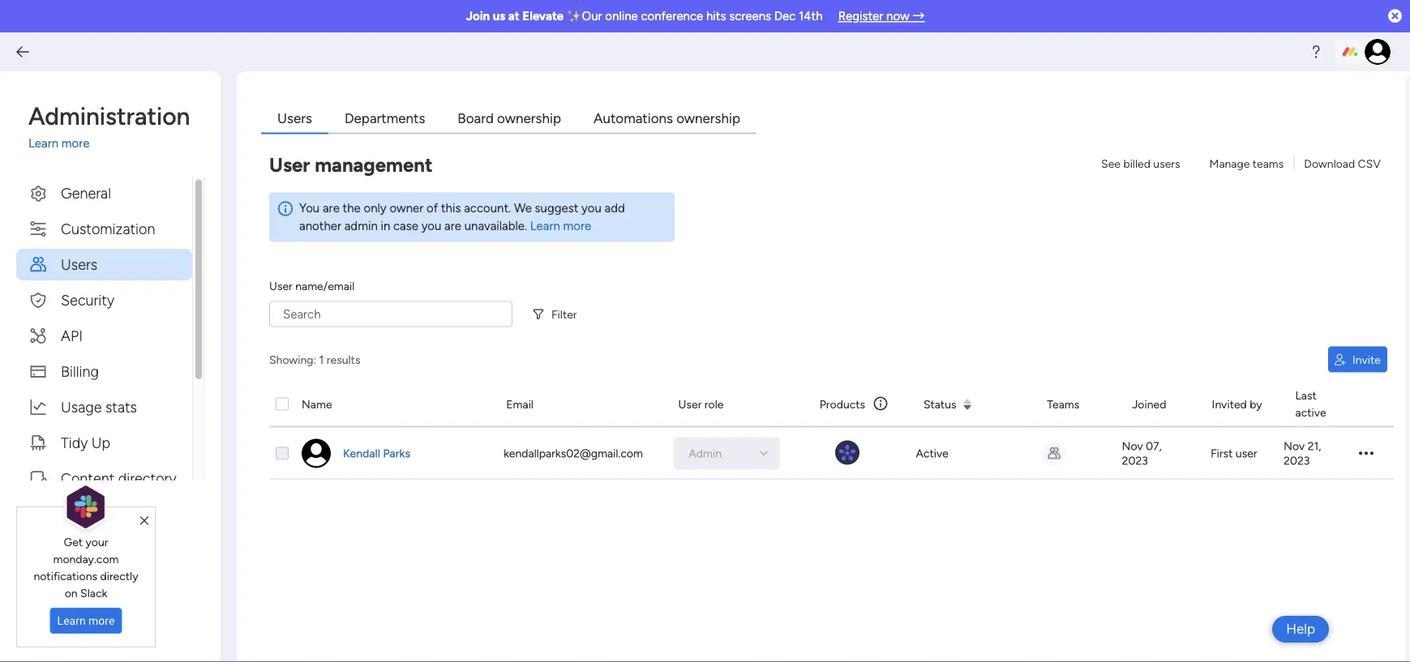 Task type: vqa. For each thing, say whether or not it's contained in the screenshot.
bottommost "visually"
no



Task type: describe. For each thing, give the bounding box(es) containing it.
we
[[514, 201, 532, 215]]

board ownership link
[[441, 104, 577, 134]]

email
[[506, 397, 534, 411]]

user for user role
[[678, 397, 702, 411]]

invited
[[1212, 397, 1247, 411]]

14th
[[799, 9, 823, 24]]

user for user management
[[269, 153, 310, 177]]

general
[[61, 184, 111, 202]]

ownership for automations ownership
[[676, 110, 740, 127]]

join
[[466, 9, 490, 24]]

learn for the learn more button
[[57, 614, 86, 628]]

add
[[605, 201, 625, 215]]

general button
[[16, 177, 192, 209]]

you
[[299, 201, 320, 215]]

learn more for learn more link to the right
[[530, 219, 591, 234]]

our
[[582, 9, 602, 24]]

user
[[1236, 447, 1257, 461]]

showing: 1 results
[[269, 353, 360, 367]]

your
[[86, 535, 108, 549]]

teams
[[1253, 157, 1284, 170]]

admin
[[689, 447, 722, 461]]

billed
[[1124, 157, 1151, 170]]

help
[[1286, 621, 1315, 638]]

this
[[441, 201, 461, 215]]

board
[[458, 110, 494, 127]]

board ownership
[[458, 110, 561, 127]]

customization
[[61, 220, 155, 237]]

nov 21, 2023
[[1284, 440, 1321, 468]]

conference
[[641, 9, 703, 24]]

21,
[[1308, 440, 1321, 453]]

name/email
[[295, 279, 355, 293]]

0 vertical spatial learn more link
[[28, 135, 204, 153]]

1 horizontal spatial you
[[582, 201, 602, 215]]

active
[[1296, 406, 1326, 420]]

monday.com
[[53, 552, 119, 566]]

get
[[64, 535, 83, 549]]

users inside users button
[[61, 255, 97, 273]]

1 horizontal spatial learn more link
[[530, 219, 591, 234]]

1 vertical spatial you
[[421, 219, 442, 234]]

admin
[[344, 219, 378, 234]]

grid containing last active
[[269, 382, 1394, 647]]

→
[[913, 9, 925, 24]]

customization button
[[16, 213, 192, 245]]

kendall parks
[[343, 447, 410, 461]]

learn for learn more link to the right
[[530, 219, 560, 234]]

billing
[[61, 362, 99, 380]]

user name/email
[[269, 279, 355, 293]]

departments link
[[328, 104, 441, 134]]

dec
[[774, 9, 796, 24]]

1 horizontal spatial are
[[444, 219, 461, 234]]

now
[[886, 9, 910, 24]]

1
[[319, 353, 324, 367]]

download
[[1304, 157, 1355, 170]]

management
[[315, 153, 433, 177]]

showing:
[[269, 353, 316, 367]]

manage teams
[[1210, 157, 1284, 170]]

notifications
[[34, 569, 97, 583]]

manage teams button
[[1203, 150, 1290, 176]]

help button
[[1273, 616, 1329, 643]]

joined
[[1132, 397, 1166, 411]]

billing button
[[16, 356, 192, 387]]

departments
[[345, 110, 425, 127]]

download csv button
[[1298, 150, 1388, 176]]

the
[[343, 201, 361, 215]]

see billed users
[[1101, 157, 1180, 170]]

dapulse x slim image
[[140, 514, 148, 529]]

tidy up
[[61, 434, 110, 451]]

at
[[508, 9, 520, 24]]

owner
[[390, 201, 424, 215]]

administration
[[28, 101, 190, 131]]

last active
[[1296, 389, 1326, 420]]

get your monday.com notifications directly on slack
[[34, 535, 138, 600]]

unavailable.
[[464, 219, 527, 234]]

2023 for 21,
[[1284, 454, 1310, 468]]

api
[[61, 327, 83, 344]]

only
[[364, 201, 387, 215]]

Search text field
[[269, 301, 513, 327]]

0 horizontal spatial are
[[323, 201, 340, 215]]

in
[[381, 219, 390, 234]]

online
[[605, 9, 638, 24]]

invite button
[[1328, 347, 1388, 373]]

automations
[[594, 110, 673, 127]]

invite
[[1353, 353, 1381, 367]]

another
[[299, 219, 341, 234]]

see billed users button
[[1095, 150, 1187, 176]]

register
[[838, 9, 883, 24]]

invited by
[[1212, 397, 1262, 411]]

see
[[1101, 157, 1121, 170]]



Task type: locate. For each thing, give the bounding box(es) containing it.
grid
[[269, 382, 1394, 647]]

on
[[65, 586, 78, 600]]

users link
[[261, 104, 328, 134]]

csv
[[1358, 157, 1381, 170]]

more down slack at the bottom left
[[88, 614, 115, 628]]

row containing last active
[[269, 382, 1394, 428]]

ownership for board ownership
[[497, 110, 561, 127]]

content
[[61, 470, 115, 487]]

learn more inside button
[[57, 614, 115, 628]]

elevate
[[523, 9, 564, 24]]

automations ownership
[[594, 110, 740, 127]]

learn down "suggest"
[[530, 219, 560, 234]]

nov 07, 2023
[[1122, 440, 1162, 468]]

0 horizontal spatial ownership
[[497, 110, 561, 127]]

0 vertical spatial more
[[61, 136, 90, 151]]

learn more down slack at the bottom left
[[57, 614, 115, 628]]

0 horizontal spatial learn more
[[57, 614, 115, 628]]

1 horizontal spatial ownership
[[676, 110, 740, 127]]

products
[[820, 397, 865, 411]]

kendall parks image inside row
[[302, 439, 331, 468]]

2 ownership from the left
[[676, 110, 740, 127]]

learn inside administration learn more
[[28, 136, 58, 151]]

us
[[493, 9, 505, 24]]

07,
[[1146, 440, 1162, 453]]

users up the user management
[[277, 110, 312, 127]]

you left the add
[[582, 201, 602, 215]]

are
[[323, 201, 340, 215], [444, 219, 461, 234]]

teams
[[1047, 397, 1080, 411]]

0 vertical spatial learn
[[28, 136, 58, 151]]

users up security on the top left of the page
[[61, 255, 97, 273]]

results
[[327, 353, 360, 367]]

register now → link
[[838, 9, 925, 24]]

2 2023 from the left
[[1284, 454, 1310, 468]]

kendall parks image
[[1365, 39, 1391, 65], [302, 439, 331, 468]]

more for learn more link to the right
[[563, 219, 591, 234]]

row containing nov 07, 2023
[[269, 428, 1394, 480]]

of
[[427, 201, 438, 215]]

users
[[277, 110, 312, 127], [61, 255, 97, 273]]

account.
[[464, 201, 511, 215]]

back to workspace image
[[15, 44, 31, 60]]

user left the 'name/email'
[[269, 279, 293, 293]]

0 horizontal spatial you
[[421, 219, 442, 234]]

you down of
[[421, 219, 442, 234]]

1 ownership from the left
[[497, 110, 561, 127]]

directly
[[100, 569, 138, 583]]

content directory
[[61, 470, 176, 487]]

more down "suggest"
[[563, 219, 591, 234]]

learn more button
[[50, 608, 122, 634]]

more inside administration learn more
[[61, 136, 90, 151]]

1 vertical spatial kendall parks image
[[302, 439, 331, 468]]

users inside "users" link
[[277, 110, 312, 127]]

role
[[705, 397, 724, 411]]

parks
[[383, 447, 410, 461]]

0 horizontal spatial kendall parks image
[[302, 439, 331, 468]]

first user
[[1211, 447, 1257, 461]]

active
[[916, 447, 949, 461]]

directory
[[118, 470, 176, 487]]

2023 down 21,
[[1284, 454, 1310, 468]]

are down this
[[444, 219, 461, 234]]

nov inside 'nov 07, 2023'
[[1122, 440, 1143, 453]]

1 row from the top
[[269, 382, 1394, 428]]

2023 down 07,
[[1122, 454, 1148, 468]]

hits
[[706, 9, 726, 24]]

name
[[302, 397, 332, 411]]

up
[[91, 434, 110, 451]]

nov left 07,
[[1122, 440, 1143, 453]]

0 horizontal spatial nov
[[1122, 440, 1143, 453]]

usage stats
[[61, 398, 137, 416]]

2 vertical spatial learn
[[57, 614, 86, 628]]

join us at elevate ✨ our online conference hits screens dec 14th
[[466, 9, 823, 24]]

1 vertical spatial learn
[[530, 219, 560, 234]]

filter
[[551, 308, 577, 322]]

register now →
[[838, 9, 925, 24]]

learn more down "suggest"
[[530, 219, 591, 234]]

learn more
[[530, 219, 591, 234], [57, 614, 115, 628]]

more inside the learn more button
[[88, 614, 115, 628]]

more down 'administration'
[[61, 136, 90, 151]]

1 horizontal spatial users
[[277, 110, 312, 127]]

learn
[[28, 136, 58, 151], [530, 219, 560, 234], [57, 614, 86, 628]]

security button
[[16, 284, 192, 316]]

more for the learn more button
[[88, 614, 115, 628]]

first
[[1211, 447, 1233, 461]]

more
[[61, 136, 90, 151], [563, 219, 591, 234], [88, 614, 115, 628]]

nov inside nov 21, 2023
[[1284, 440, 1305, 453]]

1 vertical spatial more
[[563, 219, 591, 234]]

nov for nov 07, 2023
[[1122, 440, 1143, 453]]

tidy up button
[[16, 427, 192, 459]]

2023
[[1122, 454, 1148, 468], [1284, 454, 1310, 468]]

help image
[[1308, 44, 1324, 60]]

user left role
[[678, 397, 702, 411]]

ownership right the automations
[[676, 110, 740, 127]]

2023 inside 'nov 07, 2023'
[[1122, 454, 1148, 468]]

you are the only owner of this account. we suggest you add another admin in case you are unavailable.
[[299, 201, 625, 234]]

kendall
[[343, 447, 380, 461]]

1 horizontal spatial learn more
[[530, 219, 591, 234]]

0 vertical spatial learn more
[[530, 219, 591, 234]]

v2 surface invite image
[[1335, 354, 1346, 366]]

v2 ellipsis image
[[1359, 446, 1374, 461]]

2 nov from the left
[[1284, 440, 1305, 453]]

0 vertical spatial kendall parks image
[[1365, 39, 1391, 65]]

user inside row
[[678, 397, 702, 411]]

learn down the on
[[57, 614, 86, 628]]

learn more link down "suggest"
[[530, 219, 591, 234]]

1 vertical spatial learn more
[[57, 614, 115, 628]]

✨
[[567, 9, 579, 24]]

users
[[1153, 157, 1180, 170]]

suggest
[[535, 201, 579, 215]]

learn inside button
[[57, 614, 86, 628]]

content directory button
[[16, 463, 192, 494]]

slack
[[80, 586, 107, 600]]

0 horizontal spatial users
[[61, 255, 97, 273]]

learn more for the learn more button
[[57, 614, 115, 628]]

2 row from the top
[[269, 428, 1394, 480]]

0 vertical spatial user
[[269, 153, 310, 177]]

0 vertical spatial users
[[277, 110, 312, 127]]

1 vertical spatial learn more link
[[530, 219, 591, 234]]

learn more link
[[28, 135, 204, 153], [530, 219, 591, 234]]

1 horizontal spatial 2023
[[1284, 454, 1310, 468]]

learn down 'administration'
[[28, 136, 58, 151]]

ownership right the board
[[497, 110, 561, 127]]

kendall parks image left kendall
[[302, 439, 331, 468]]

2023 inside nov 21, 2023
[[1284, 454, 1310, 468]]

user role
[[678, 397, 724, 411]]

ownership
[[497, 110, 561, 127], [676, 110, 740, 127]]

nov for nov 21, 2023
[[1284, 440, 1305, 453]]

1 horizontal spatial kendall parks image
[[1365, 39, 1391, 65]]

0 vertical spatial you
[[582, 201, 602, 215]]

administration learn more
[[28, 101, 190, 151]]

usage stats button
[[16, 391, 192, 423]]

1 horizontal spatial nov
[[1284, 440, 1305, 453]]

2023 for 07,
[[1122, 454, 1148, 468]]

1 nov from the left
[[1122, 440, 1143, 453]]

2 vertical spatial more
[[88, 614, 115, 628]]

add or edit team image
[[1042, 442, 1066, 466]]

usage
[[61, 398, 102, 416]]

nov left 21,
[[1284, 440, 1305, 453]]

are left the
[[323, 201, 340, 215]]

kendallparks02@gmail.com
[[504, 447, 643, 461]]

2 vertical spatial user
[[678, 397, 702, 411]]

row
[[269, 382, 1394, 428], [269, 428, 1394, 480]]

user for user name/email
[[269, 279, 293, 293]]

manage
[[1210, 157, 1250, 170]]

0 horizontal spatial 2023
[[1122, 454, 1148, 468]]

1 vertical spatial user
[[269, 279, 293, 293]]

user down "users" link
[[269, 153, 310, 177]]

status
[[924, 397, 957, 411]]

1 2023 from the left
[[1122, 454, 1148, 468]]

api button
[[16, 320, 192, 352]]

tidy
[[61, 434, 88, 451]]

1 vertical spatial users
[[61, 255, 97, 273]]

automations ownership link
[[577, 104, 757, 134]]

0 horizontal spatial learn more link
[[28, 135, 204, 153]]

kendall parks link
[[341, 446, 413, 462]]

learn more link down 'administration'
[[28, 135, 204, 153]]

kendall parks image right help image in the right top of the page
[[1365, 39, 1391, 65]]

1 vertical spatial are
[[444, 219, 461, 234]]

0 vertical spatial are
[[323, 201, 340, 215]]



